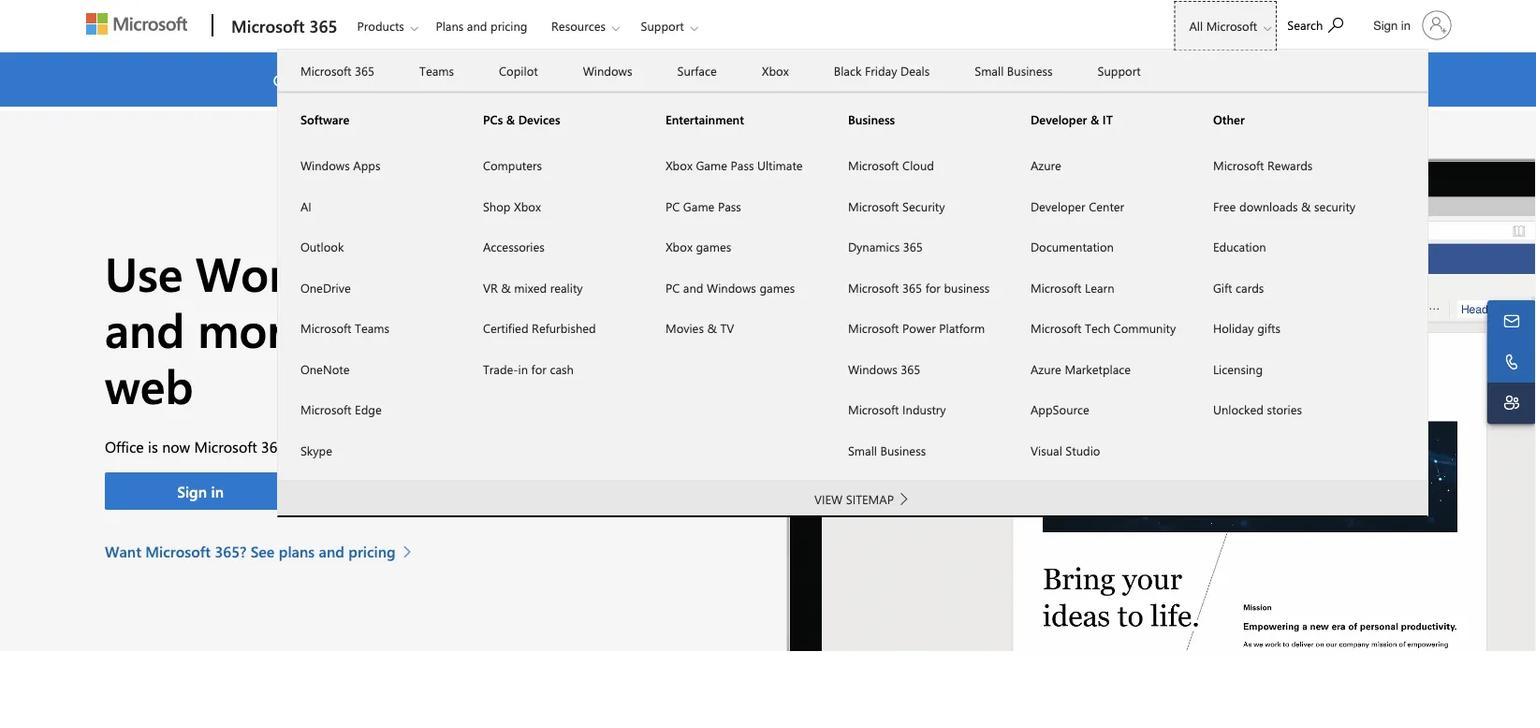 Task type: locate. For each thing, give the bounding box(es) containing it.
documentation link
[[1008, 227, 1191, 267]]

gift cards link
[[1191, 267, 1373, 308]]

& inside heading
[[1091, 111, 1099, 127]]

teams down the 'onedrive' link
[[355, 320, 389, 337]]

sitemap
[[846, 491, 894, 507]]

small business inside the business element
[[848, 442, 926, 459]]

pc up the movies
[[666, 279, 680, 296]]

365 left 'basic.'
[[438, 69, 463, 89]]

& inside heading
[[506, 111, 515, 127]]

windows apps
[[300, 157, 381, 174]]

0 vertical spatial game
[[696, 157, 727, 174]]

1 vertical spatial in
[[518, 361, 528, 377]]

2 horizontal spatial in
[[1401, 18, 1411, 32]]

teams down plans
[[419, 63, 454, 79]]

xbox right shop
[[514, 198, 541, 214]]

1 horizontal spatial small business
[[975, 63, 1053, 79]]

small business link down 'industry'
[[826, 430, 1008, 471]]

in inside 'pcs & devices' element
[[518, 361, 528, 377]]

0 horizontal spatial pricing
[[348, 541, 396, 561]]

for for sign up for free
[[417, 481, 436, 501]]

games down pc game pass
[[696, 239, 731, 255]]

for inside microsoft 365 for business link
[[926, 279, 941, 296]]

game up pc game pass
[[696, 157, 727, 174]]

appsource
[[1031, 402, 1089, 418]]

small right ad- on the right top
[[975, 63, 1004, 79]]

2 vertical spatial in
[[211, 481, 224, 501]]

1 azure from the top
[[1031, 157, 1061, 174]]

0 vertical spatial business
[[1007, 63, 1053, 79]]

business up developer & it
[[1007, 63, 1053, 79]]

windows left apps
[[300, 157, 350, 174]]

microsoft image
[[86, 13, 187, 35]]

documentation
[[1031, 239, 1114, 255]]

sign in right search search field
[[1373, 18, 1411, 32]]

developer & it heading
[[1008, 93, 1191, 145]]

security
[[902, 198, 945, 214]]

free downloads & security link
[[1191, 186, 1373, 227]]

unlocked stories link
[[1191, 389, 1373, 430]]

0 vertical spatial azure
[[1031, 157, 1061, 174]]

for for trade-in for cash
[[531, 361, 547, 377]]

pc for pc game pass
[[666, 198, 680, 214]]

for inside trade-in for cash link
[[531, 361, 547, 377]]

2 azure from the top
[[1031, 361, 1061, 377]]

free left certified
[[396, 297, 480, 360]]

1 vertical spatial small business
[[848, 442, 926, 459]]

1 vertical spatial support
[[1098, 63, 1141, 79]]

0 horizontal spatial small
[[848, 442, 877, 459]]

1 vertical spatial azure
[[1031, 361, 1061, 377]]

business down microsoft industry on the bottom
[[880, 442, 926, 459]]

small business down microsoft industry on the bottom
[[848, 442, 926, 459]]

pc and windows games
[[666, 279, 795, 296]]

0 horizontal spatial teams
[[355, 320, 389, 337]]

developer center link
[[1008, 186, 1191, 227]]

web right "the"
[[535, 69, 563, 89]]

small up 'view sitemap' link
[[848, 442, 877, 459]]

0 horizontal spatial sign
[[177, 481, 207, 501]]

1 horizontal spatial support
[[1098, 63, 1141, 79]]

games
[[696, 239, 731, 255], [760, 279, 795, 296]]

certified refurbished link
[[461, 308, 643, 349]]

100
[[697, 69, 722, 89]]

business down storage
[[848, 111, 895, 127]]

xbox for xbox
[[762, 63, 789, 79]]

1 vertical spatial sign in
[[177, 481, 224, 501]]

1 horizontal spatial games
[[760, 279, 795, 296]]

microsoft 365 up the software
[[300, 63, 375, 79]]

2 vertical spatial business
[[880, 442, 926, 459]]

microsoft down onenote
[[300, 402, 352, 418]]

&
[[506, 111, 515, 127], [1091, 111, 1099, 127], [1301, 198, 1311, 214], [501, 279, 511, 296], [707, 320, 717, 337]]

0 horizontal spatial sign in link
[[105, 473, 296, 510]]

support
[[641, 18, 684, 34], [1098, 63, 1141, 79]]

support link
[[1075, 51, 1163, 91]]

1 vertical spatial web
[[105, 353, 193, 416]]

windows inside the business element
[[848, 361, 898, 377]]

windows up microsoft industry on the bottom
[[848, 361, 898, 377]]

0 horizontal spatial in
[[211, 481, 224, 501]]

& right the 'vr' at the top of the page
[[501, 279, 511, 296]]

use
[[105, 241, 183, 303]]

microsoft right with
[[371, 69, 434, 89]]

1 horizontal spatial web
[[535, 69, 563, 89]]

marketplace
[[1065, 361, 1131, 377]]

cash
[[550, 361, 574, 377]]

education link
[[1191, 227, 1373, 267]]

community
[[1114, 320, 1176, 337]]

more up onenote
[[198, 297, 309, 360]]

other
[[1213, 111, 1245, 127]]

microsoft security link
[[826, 186, 1008, 227]]

free
[[959, 69, 985, 89], [396, 297, 480, 360], [440, 481, 467, 501]]

developer down only
[[1031, 111, 1087, 127]]

microsoft 365 link up get
[[222, 1, 343, 51]]

xbox right gb
[[762, 63, 789, 79]]

sign
[[1373, 18, 1398, 32], [177, 481, 207, 501], [361, 481, 391, 501]]

Search search field
[[1278, 3, 1362, 45]]

xbox up pc game pass
[[666, 157, 693, 174]]

products
[[357, 18, 404, 34]]

microsoft 365 up get
[[231, 15, 337, 37]]

365 left skype
[[261, 436, 285, 456]]

trade-in for cash
[[483, 361, 574, 377]]

365 up microsoft power platform at the right top of page
[[902, 279, 922, 296]]

1 horizontal spatial sign in link
[[1362, 3, 1459, 48]]

& for pcs & devices
[[506, 111, 515, 127]]

ai
[[300, 198, 312, 214]]

game for pc
[[683, 198, 715, 214]]

sign right search search field
[[1373, 18, 1398, 32]]

pcs
[[483, 111, 503, 127]]

microsoft industry
[[848, 402, 946, 418]]

pc up xbox games
[[666, 198, 680, 214]]

black
[[834, 63, 862, 79]]

0 vertical spatial pass
[[731, 157, 754, 174]]

windows link
[[560, 51, 655, 91]]

black friday deals link
[[811, 51, 952, 91]]

support for support link
[[1098, 63, 1141, 79]]

windows down xbox games link
[[707, 279, 756, 296]]

2 developer from the top
[[1031, 198, 1086, 214]]

tv
[[720, 320, 734, 337]]

email.
[[989, 69, 1027, 89]]

storage
[[854, 69, 903, 89]]

pass down xbox game pass ultimate at the top of the page
[[718, 198, 741, 214]]

0 vertical spatial small business link
[[952, 51, 1075, 91]]

1 vertical spatial game
[[683, 198, 715, 214]]

support for the support dropdown button
[[641, 18, 684, 34]]

small business link up developer & it
[[952, 51, 1075, 91]]

azure for azure marketplace
[[1031, 361, 1061, 377]]

& inside other element
[[1301, 198, 1311, 214]]

support up it
[[1098, 63, 1141, 79]]

software element
[[278, 144, 461, 471]]

microsoft inside dropdown button
[[1206, 18, 1257, 34]]

want microsoft 365? see plans and pricing
[[105, 541, 396, 561]]

1 developer from the top
[[1031, 111, 1087, 127]]

certified refurbished
[[483, 320, 596, 337]]

game up xbox games
[[683, 198, 715, 214]]

0 vertical spatial web
[[535, 69, 563, 89]]

microsoft 365 for business
[[848, 279, 990, 296]]

shop xbox
[[483, 198, 541, 214]]

for inside sign up for free link
[[417, 481, 436, 501]]

azure marketplace
[[1031, 361, 1131, 377]]

small business link for microsoft industry
[[826, 430, 1008, 471]]

microsoft down dynamics
[[848, 279, 899, 296]]

1 vertical spatial more
[[198, 297, 309, 360]]

all microsoft button
[[1174, 1, 1277, 51]]

developer inside heading
[[1031, 111, 1087, 127]]

0 vertical spatial sign in
[[1373, 18, 1411, 32]]

1 vertical spatial free
[[396, 297, 480, 360]]

0 horizontal spatial small business
[[848, 442, 926, 459]]

windows down resources 'dropdown button'
[[583, 63, 632, 79]]

in down office is now microsoft 365 at left
[[211, 481, 224, 501]]

microsoft up get
[[231, 15, 305, 37]]

web up is
[[105, 353, 193, 416]]

movies
[[666, 320, 704, 337]]

dynamics 365
[[848, 239, 923, 255]]

developer for developer & it
[[1031, 111, 1087, 127]]

want microsoft 365? see plans and pricing link
[[105, 540, 421, 563]]

business inside 'heading'
[[848, 111, 895, 127]]

0 vertical spatial developer
[[1031, 111, 1087, 127]]

1 horizontal spatial small
[[975, 63, 1004, 79]]

pricing down up
[[348, 541, 396, 561]]

small inside the business element
[[848, 442, 877, 459]]

more inside use word, excel, powerpoint and more for free on the web
[[198, 297, 309, 360]]

pricing up copilot
[[491, 18, 528, 34]]

0 vertical spatial games
[[696, 239, 731, 255]]

use word, excel, powerpoint and more for free on the web
[[105, 241, 714, 416]]

microsoft right the all
[[1206, 18, 1257, 34]]

microsoft right get
[[300, 63, 352, 79]]

education
[[1213, 239, 1266, 255]]

on
[[492, 297, 548, 360]]

free left email.
[[959, 69, 985, 89]]

windows 365
[[848, 361, 921, 377]]

support button
[[629, 1, 713, 51]]

games up movies & tv link at the top of page
[[760, 279, 795, 296]]

and inside entertainment element
[[683, 279, 703, 296]]

small business right ad- on the right top
[[975, 63, 1053, 79]]

windows inside software element
[[300, 157, 350, 174]]

game
[[696, 157, 727, 174], [683, 198, 715, 214]]

1 horizontal spatial sign in
[[1373, 18, 1411, 32]]

1 vertical spatial pass
[[718, 198, 741, 214]]

0 vertical spatial teams
[[419, 63, 454, 79]]

the
[[561, 297, 630, 360]]

business element
[[826, 144, 1008, 471]]

pass for pc game pass
[[718, 198, 741, 214]]

microsoft 365 link
[[222, 1, 343, 51], [278, 51, 397, 91]]

in right search search field
[[1401, 18, 1411, 32]]

support inside dropdown button
[[641, 18, 684, 34]]

365 left products
[[309, 15, 337, 37]]

azure up "appsource"
[[1031, 361, 1061, 377]]

accessories link
[[461, 227, 643, 267]]

office is now microsoft 365
[[105, 436, 285, 456]]

web inside use word, excel, powerpoint and more for free on the web
[[105, 353, 193, 416]]

developer up documentation
[[1031, 198, 1086, 214]]

free inside use word, excel, powerpoint and more for free on the web
[[396, 297, 480, 360]]

sign left up
[[361, 481, 391, 501]]

pcs & devices
[[483, 111, 560, 127]]

office
[[105, 436, 144, 456]]

0 vertical spatial support
[[641, 18, 684, 34]]

entertainment element
[[643, 144, 826, 349]]

windows inside entertainment element
[[707, 279, 756, 296]]

1 vertical spatial teams
[[355, 320, 389, 337]]

cloud
[[902, 157, 934, 174]]

word,
[[196, 241, 326, 303]]

0 horizontal spatial web
[[105, 353, 193, 416]]

& left security
[[1301, 198, 1311, 214]]

in left "cash"
[[518, 361, 528, 377]]

1 pc from the top
[[666, 198, 680, 214]]

cards
[[1236, 279, 1264, 296]]

microsoft tech community
[[1031, 320, 1176, 337]]

sign down office is now microsoft 365 at left
[[177, 481, 207, 501]]

microsoft up dynamics
[[848, 198, 899, 214]]

sign up for free link
[[318, 473, 510, 510]]

gift
[[1213, 279, 1232, 296]]

sign in down office is now microsoft 365 at left
[[177, 481, 224, 501]]

microsoft left 'learn'
[[1031, 279, 1082, 296]]

business heading
[[826, 93, 1008, 145]]

microsoft edge link
[[278, 389, 461, 430]]

0 horizontal spatial support
[[641, 18, 684, 34]]

azure up "developer center"
[[1031, 157, 1061, 174]]

more right get
[[300, 69, 335, 89]]

microsoft left tech
[[1031, 320, 1082, 337]]

windows inside 'link'
[[583, 63, 632, 79]]

power
[[902, 320, 936, 337]]

business
[[944, 279, 990, 296]]

0 vertical spatial free
[[959, 69, 985, 89]]

0 vertical spatial small business
[[975, 63, 1053, 79]]

1 vertical spatial business
[[848, 111, 895, 127]]

xbox down pc game pass
[[666, 239, 693, 255]]

1 vertical spatial small
[[848, 442, 877, 459]]

pcs & devices heading
[[461, 93, 643, 145]]

1 horizontal spatial pricing
[[491, 18, 528, 34]]

teams
[[419, 63, 454, 79], [355, 320, 389, 337]]

0 vertical spatial pc
[[666, 198, 680, 214]]

support up love,
[[641, 18, 684, 34]]

microsoft up 'free'
[[1213, 157, 1264, 174]]

developer for developer center
[[1031, 198, 1086, 214]]

pass left ultimate
[[731, 157, 754, 174]]

unlocked
[[1213, 402, 1264, 418]]

1 vertical spatial small business link
[[826, 430, 1008, 471]]

& for developer & it
[[1091, 111, 1099, 127]]

& left tv in the left of the page
[[707, 320, 717, 337]]

developer
[[1031, 111, 1087, 127], [1031, 198, 1086, 214]]

0 vertical spatial small
[[975, 63, 1004, 79]]

movies & tv link
[[643, 308, 826, 349]]

1 horizontal spatial in
[[518, 361, 528, 377]]

gb
[[726, 69, 745, 89]]

1 vertical spatial developer
[[1031, 198, 1086, 214]]

plus
[[666, 69, 693, 89]]

xbox for xbox games
[[666, 239, 693, 255]]

free right up
[[440, 481, 467, 501]]

of
[[749, 69, 762, 89]]

& left it
[[1091, 111, 1099, 127]]

microsoft down onedrive
[[300, 320, 352, 337]]

0 horizontal spatial sign in
[[177, 481, 224, 501]]

& inside entertainment element
[[707, 320, 717, 337]]

& right pcs
[[506, 111, 515, 127]]

2 pc from the top
[[666, 279, 680, 296]]

pc for pc and windows games
[[666, 279, 680, 296]]

small business link for black friday deals
[[952, 51, 1075, 91]]

1 vertical spatial pc
[[666, 279, 680, 296]]

developer & it
[[1031, 111, 1113, 127]]



Task type: describe. For each thing, give the bounding box(es) containing it.
pass for xbox game pass ultimate
[[731, 157, 754, 174]]

azure for azure
[[1031, 157, 1061, 174]]

computers
[[483, 157, 542, 174]]

0 vertical spatial pricing
[[491, 18, 528, 34]]

sign up for free
[[361, 481, 467, 501]]

1 vertical spatial games
[[760, 279, 795, 296]]

holiday gifts link
[[1191, 308, 1373, 349]]

up
[[395, 481, 413, 501]]

surface link
[[655, 51, 739, 91]]

0 horizontal spatial games
[[696, 239, 731, 255]]

products button
[[345, 1, 433, 51]]

azure link
[[1008, 145, 1191, 186]]

$1.99/month.
[[1066, 69, 1155, 89]]

visual studio
[[1031, 442, 1100, 459]]

powerpoint
[[469, 241, 714, 303]]

windows for windows
[[583, 63, 632, 79]]

& for movies & tv
[[707, 320, 717, 337]]

small for microsoft industry
[[848, 442, 877, 459]]

game for xbox
[[696, 157, 727, 174]]

entertainment heading
[[643, 93, 826, 145]]

dynamics 365 link
[[826, 227, 1008, 267]]

unlocked stories
[[1213, 402, 1302, 418]]

windows for windows 365
[[848, 361, 898, 377]]

get more with microsoft 365 basic. the web apps you love, plus 100 gb of secure cloud storage and ad-free email. only $1.99/month.
[[273, 69, 1155, 89]]

view
[[814, 491, 843, 507]]

software heading
[[278, 93, 461, 145]]

edge
[[355, 402, 382, 418]]

windows for windows apps
[[300, 157, 350, 174]]

accessories
[[483, 239, 545, 255]]

developer center
[[1031, 198, 1124, 214]]

business for black friday deals
[[1007, 63, 1053, 79]]

microsoft down 'windows 365'
[[848, 402, 899, 418]]

microsoft cloud link
[[826, 145, 1008, 186]]

dynamics
[[848, 239, 900, 255]]

apps
[[567, 69, 599, 89]]

pc game pass
[[666, 198, 741, 214]]

for for microsoft 365 for business
[[926, 279, 941, 296]]

365 down products
[[355, 63, 375, 79]]

small business for black friday deals
[[975, 63, 1053, 79]]

holiday gifts
[[1213, 320, 1281, 337]]

downloads
[[1239, 198, 1298, 214]]

view sitemap
[[814, 491, 894, 507]]

ai link
[[278, 186, 461, 227]]

for inside use word, excel, powerpoint and more for free on the web
[[322, 297, 384, 360]]

xbox for xbox game pass ultimate
[[666, 157, 693, 174]]

security
[[1314, 198, 1356, 214]]

other element
[[1191, 144, 1373, 430]]

secure
[[766, 69, 809, 89]]

365 right dynamics
[[903, 239, 923, 255]]

basic.
[[467, 69, 503, 89]]

the
[[507, 69, 531, 89]]

certified
[[483, 320, 528, 337]]

get
[[273, 69, 296, 89]]

want
[[105, 541, 141, 561]]

xbox games
[[666, 239, 731, 255]]

developer & it element
[[1008, 144, 1191, 471]]

xbox game pass ultimate
[[666, 157, 803, 174]]

with
[[339, 69, 367, 89]]

xbox inside 'pcs & devices' element
[[514, 198, 541, 214]]

microsoft left 365?
[[145, 541, 211, 561]]

1 horizontal spatial teams
[[419, 63, 454, 79]]

shop xbox link
[[461, 186, 643, 227]]

plans and pricing link
[[427, 1, 536, 46]]

pcs & devices element
[[461, 144, 643, 389]]

center
[[1089, 198, 1124, 214]]

outlook link
[[278, 227, 461, 267]]

platform
[[939, 320, 985, 337]]

0 vertical spatial more
[[300, 69, 335, 89]]

2 horizontal spatial sign
[[1373, 18, 1398, 32]]

0 vertical spatial microsoft 365
[[231, 15, 337, 37]]

pc game pass link
[[643, 186, 826, 227]]

entertainment
[[666, 111, 744, 127]]

azure marketplace link
[[1008, 349, 1191, 389]]

licensing link
[[1191, 349, 1373, 389]]

small business for microsoft industry
[[848, 442, 926, 459]]

microsoft edge
[[300, 402, 382, 418]]

365?
[[215, 541, 246, 561]]

business for microsoft industry
[[880, 442, 926, 459]]

& for vr & mixed reality
[[501, 279, 511, 296]]

small for black friday deals
[[975, 63, 1004, 79]]

visual studio link
[[1008, 430, 1191, 471]]

microsoft tech community link
[[1008, 308, 1191, 349]]

holiday
[[1213, 320, 1254, 337]]

microsoft up 'windows 365'
[[848, 320, 899, 337]]

and inside use word, excel, powerpoint and more for free on the web
[[105, 297, 185, 360]]

microsoft 365 for business link
[[826, 267, 1008, 308]]

microsoft cloud
[[848, 157, 934, 174]]

ad-
[[937, 69, 959, 89]]

plans and pricing
[[436, 18, 528, 34]]

vr & mixed reality link
[[461, 267, 643, 308]]

vr & mixed reality
[[483, 279, 583, 296]]

onenote
[[300, 361, 350, 377]]

appsource link
[[1008, 389, 1191, 430]]

microsoft left cloud in the right top of the page
[[848, 157, 899, 174]]

plans
[[436, 18, 464, 34]]

search
[[1287, 17, 1323, 33]]

0 vertical spatial in
[[1401, 18, 1411, 32]]

resources button
[[539, 1, 635, 51]]

1 vertical spatial microsoft 365
[[300, 63, 375, 79]]

2 vertical spatial free
[[440, 481, 467, 501]]

1 vertical spatial pricing
[[348, 541, 396, 561]]

microsoft power platform link
[[826, 308, 1008, 349]]

love,
[[631, 69, 662, 89]]

teams link
[[397, 51, 477, 91]]

software
[[300, 111, 349, 127]]

trade-in for cash link
[[461, 349, 643, 389]]

microsoft 365 link up the software
[[278, 51, 397, 91]]

windows apps link
[[278, 145, 461, 186]]

teams inside software element
[[355, 320, 389, 337]]

1 vertical spatial sign in link
[[105, 473, 296, 510]]

0 vertical spatial sign in link
[[1362, 3, 1459, 48]]

microsoft right now
[[194, 436, 257, 456]]

microsoft power platform
[[848, 320, 985, 337]]

windows 365 link
[[826, 349, 1008, 389]]

all
[[1189, 18, 1203, 34]]

microsoft teams
[[300, 320, 389, 337]]

1 horizontal spatial sign
[[361, 481, 391, 501]]

all microsoft
[[1189, 18, 1257, 34]]

skype
[[300, 442, 332, 459]]

365 down microsoft power platform at the right top of page
[[901, 361, 921, 377]]

view sitemap link
[[726, 481, 979, 515]]

microsoft rewards link
[[1191, 145, 1373, 186]]

microsoft inside other element
[[1213, 157, 1264, 174]]

other heading
[[1191, 93, 1373, 145]]

a computer screen showing a resume being created in word on the web. image
[[768, 155, 1536, 652]]

microsoft rewards
[[1213, 157, 1313, 174]]



Task type: vqa. For each thing, say whether or not it's contained in the screenshot.
anywhere. at the right bottom of the page
no



